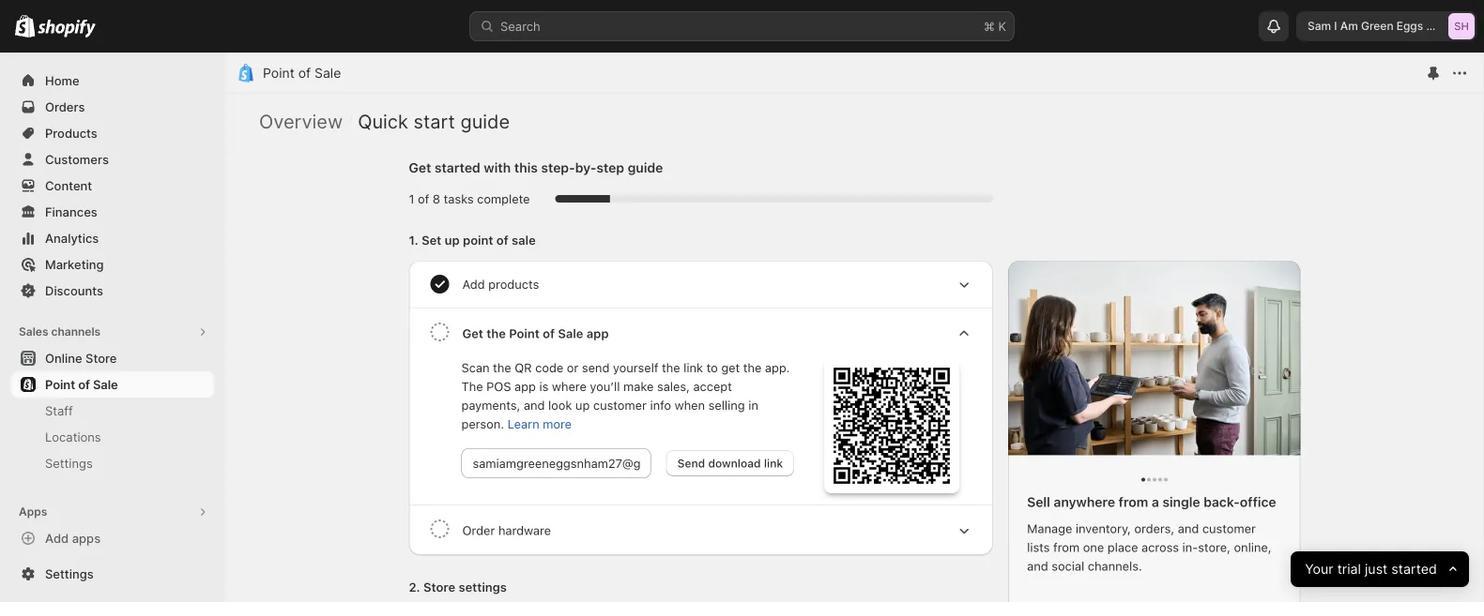 Task type: locate. For each thing, give the bounding box(es) containing it.
content
[[45, 178, 92, 193]]

green
[[1361, 19, 1393, 33]]

guide
[[460, 110, 510, 133]]

started
[[1391, 562, 1437, 578]]

overview
[[259, 110, 343, 133]]

settings link
[[11, 451, 214, 477], [11, 561, 214, 588]]

add apps
[[45, 531, 101, 546]]

trial
[[1337, 562, 1361, 578]]

marketing
[[45, 257, 104, 272]]

sales
[[19, 325, 48, 339]]

0 vertical spatial point of sale link
[[263, 65, 341, 81]]

channels
[[51, 325, 101, 339]]

1 vertical spatial point of sale
[[45, 377, 118, 392]]

point of sale down 'online store'
[[45, 377, 118, 392]]

apps
[[72, 531, 101, 546]]

locations
[[45, 430, 101, 444]]

settings
[[45, 456, 93, 471], [45, 567, 94, 581]]

2 settings from the top
[[45, 567, 94, 581]]

⌘
[[984, 19, 995, 33]]

orders
[[45, 99, 85, 114]]

1 horizontal spatial point
[[263, 65, 295, 81]]

your
[[1305, 562, 1333, 578]]

settings link down add apps button
[[11, 561, 214, 588]]

finances link
[[11, 199, 214, 225]]

point right icon for point of sale
[[263, 65, 295, 81]]

shopify image
[[38, 19, 96, 38]]

1 vertical spatial of
[[78, 377, 90, 392]]

settings link down locations
[[11, 451, 214, 477]]

point
[[263, 65, 295, 81], [45, 377, 75, 392]]

home link
[[11, 68, 214, 94]]

0 horizontal spatial point
[[45, 377, 75, 392]]

point of sale link
[[263, 65, 341, 81], [11, 372, 214, 398]]

add apps button
[[11, 526, 214, 552]]

of
[[298, 65, 311, 81], [78, 377, 90, 392]]

shopify image
[[15, 15, 35, 37]]

point of sale link up overview button on the left of page
[[263, 65, 341, 81]]

1 settings from the top
[[45, 456, 93, 471]]

0 vertical spatial point
[[263, 65, 295, 81]]

discounts link
[[11, 278, 214, 304]]

0 vertical spatial settings link
[[11, 451, 214, 477]]

discounts
[[45, 283, 103, 298]]

orders link
[[11, 94, 214, 120]]

marketing link
[[11, 252, 214, 278]]

online
[[45, 351, 82, 366]]

point of sale
[[263, 65, 341, 81], [45, 377, 118, 392]]

0 vertical spatial point of sale
[[263, 65, 341, 81]]

online store
[[45, 351, 117, 366]]

1 horizontal spatial sale
[[314, 65, 341, 81]]

quick start guide
[[358, 110, 510, 133]]

sale down store
[[93, 377, 118, 392]]

1 vertical spatial sale
[[93, 377, 118, 392]]

content link
[[11, 173, 214, 199]]

home
[[45, 73, 79, 88]]

customers link
[[11, 146, 214, 173]]

⌘ k
[[984, 19, 1006, 33]]

settings down locations
[[45, 456, 93, 471]]

settings down "add apps" at the left bottom of the page
[[45, 567, 94, 581]]

0 horizontal spatial sale
[[93, 377, 118, 392]]

point of sale up overview button on the left of page
[[263, 65, 341, 81]]

am
[[1340, 19, 1358, 33]]

0 vertical spatial settings
[[45, 456, 93, 471]]

1 horizontal spatial of
[[298, 65, 311, 81]]

analytics link
[[11, 225, 214, 252]]

online store link
[[11, 345, 214, 372]]

eggs
[[1396, 19, 1423, 33]]

1 vertical spatial settings
[[45, 567, 94, 581]]

1 settings link from the top
[[11, 451, 214, 477]]

point up staff
[[45, 377, 75, 392]]

icon for point of sale image
[[237, 64, 255, 83]]

sale up overview button on the left of page
[[314, 65, 341, 81]]

1 vertical spatial point
[[45, 377, 75, 392]]

store
[[85, 351, 117, 366]]

i
[[1334, 19, 1337, 33]]

just
[[1365, 562, 1387, 578]]

products link
[[11, 120, 214, 146]]

point of sale link down store
[[11, 372, 214, 398]]

sale
[[314, 65, 341, 81], [93, 377, 118, 392]]

of down 'online store'
[[78, 377, 90, 392]]

of up overview button on the left of page
[[298, 65, 311, 81]]

1 vertical spatial point of sale link
[[11, 372, 214, 398]]

1 vertical spatial settings link
[[11, 561, 214, 588]]

2 settings link from the top
[[11, 561, 214, 588]]

0 horizontal spatial point of sale link
[[11, 372, 214, 398]]



Task type: describe. For each thing, give the bounding box(es) containing it.
staff link
[[11, 398, 214, 424]]

sam i am green eggs and ham
[[1308, 19, 1474, 33]]

quick
[[358, 110, 408, 133]]

start
[[413, 110, 455, 133]]

locations link
[[11, 424, 214, 451]]

sam
[[1308, 19, 1331, 33]]

0 vertical spatial of
[[298, 65, 311, 81]]

sales channels button
[[11, 319, 214, 345]]

0 horizontal spatial of
[[78, 377, 90, 392]]

ham
[[1449, 19, 1474, 33]]

search
[[500, 19, 540, 33]]

your trial just started button
[[1291, 552, 1469, 588]]

k
[[998, 19, 1006, 33]]

1 horizontal spatial point of sale
[[263, 65, 341, 81]]

customers
[[45, 152, 109, 167]]

add
[[45, 531, 69, 546]]

your trial just started
[[1305, 562, 1437, 578]]

finances
[[45, 205, 97, 219]]

sam i am green eggs and ham image
[[1448, 13, 1475, 39]]

and
[[1426, 19, 1446, 33]]

0 horizontal spatial point of sale
[[45, 377, 118, 392]]

analytics
[[45, 231, 99, 245]]

sales channels
[[19, 325, 101, 339]]

1 horizontal spatial point of sale link
[[263, 65, 341, 81]]

apps button
[[11, 499, 214, 526]]

overview button
[[259, 110, 343, 133]]

apps
[[19, 505, 47, 519]]

products
[[45, 126, 97, 140]]

0 vertical spatial sale
[[314, 65, 341, 81]]

online store button
[[0, 345, 225, 372]]

staff
[[45, 404, 73, 418]]



Task type: vqa. For each thing, say whether or not it's contained in the screenshot.
text field
no



